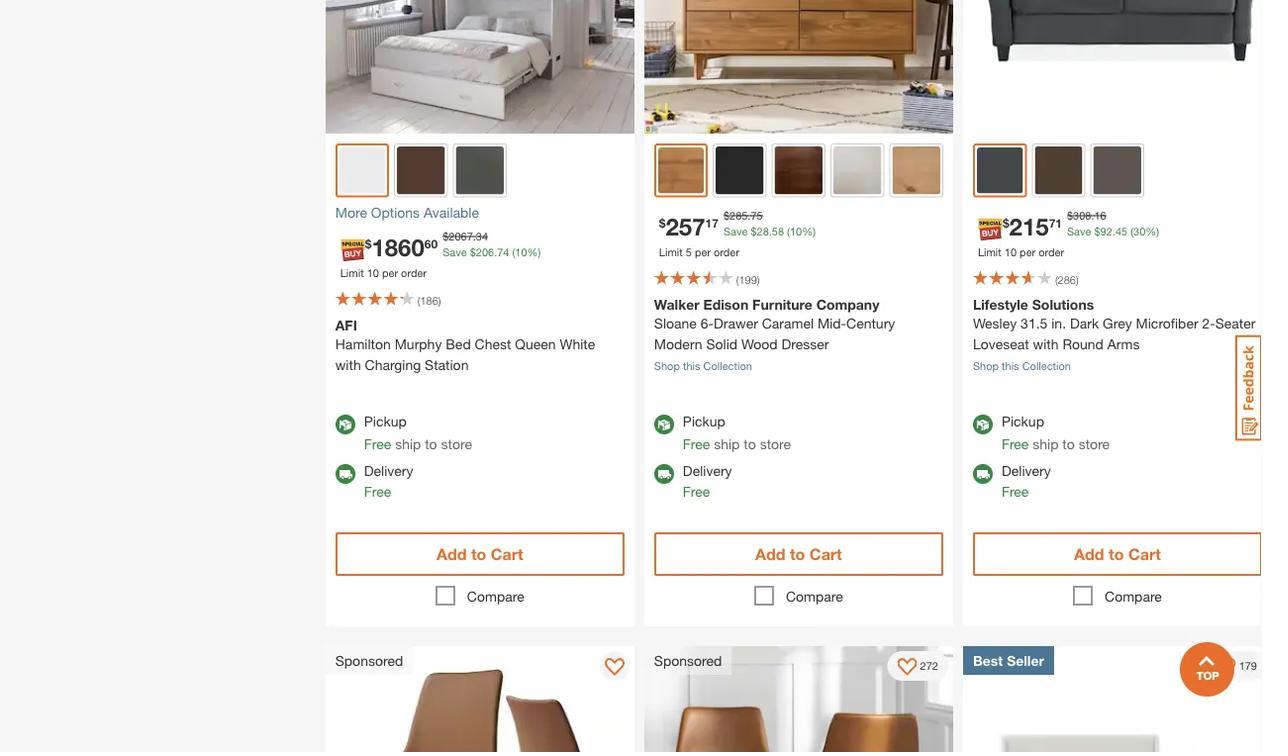 Task type: locate. For each thing, give the bounding box(es) containing it.
1 horizontal spatial save
[[724, 225, 748, 238]]

%) right 58
[[802, 225, 816, 238]]

add to cart button
[[335, 533, 625, 576], [654, 533, 943, 576], [973, 533, 1262, 576]]

shop down loveseat
[[973, 359, 999, 372]]

0 horizontal spatial pickup free ship to store
[[364, 413, 472, 452]]

2 horizontal spatial per
[[1020, 246, 1036, 259]]

( right 74
[[512, 246, 515, 259]]

this
[[1002, 359, 1019, 372], [683, 359, 700, 372]]

1 add to cart button from the left
[[335, 533, 625, 576]]

delivery free for 257
[[683, 462, 732, 499]]

dark grey image
[[977, 148, 1023, 194]]

pickup free ship to store for 257
[[683, 413, 791, 452]]

6-
[[701, 315, 714, 331]]

per down 215
[[1020, 246, 1036, 259]]

0 horizontal spatial store
[[441, 436, 472, 452]]

seller
[[1007, 652, 1044, 669]]

1 horizontal spatial cart
[[810, 545, 842, 564]]

2 horizontal spatial delivery
[[1002, 462, 1051, 479]]

2 walnut image from the left
[[775, 147, 823, 195]]

walnut image
[[397, 147, 445, 195], [775, 147, 823, 195]]

2 horizontal spatial cart
[[1129, 545, 1161, 564]]

2 horizontal spatial store
[[1079, 436, 1110, 452]]

%) inside $ 308 . 16 save $ 92 . 45 ( 30 %) limit 10 per order
[[1146, 225, 1159, 238]]

available for pickup image down hamilton
[[335, 415, 355, 435]]

186
[[420, 295, 438, 307]]

45
[[1116, 225, 1128, 238]]

$ right 17 on the top right of the page
[[724, 209, 730, 222]]

solutions
[[1032, 297, 1094, 313]]

1 available shipping image from the left
[[335, 464, 355, 484]]

3 store from the left
[[1079, 436, 1110, 452]]

2 available for pickup image from the left
[[654, 415, 674, 435]]

1 horizontal spatial pickup free ship to store
[[683, 413, 791, 452]]

1 cart from the left
[[491, 545, 523, 564]]

limit inside $ 308 . 16 save $ 92 . 45 ( 30 %) limit 10 per order
[[978, 246, 1002, 259]]

$ down 75
[[751, 225, 757, 238]]

pickup for 308
[[1002, 413, 1044, 429]]

2 sponsored from the left
[[654, 652, 722, 669]]

per down 1860
[[382, 267, 398, 280]]

2 horizontal spatial compare
[[1105, 588, 1162, 604]]

cart for 1860
[[491, 545, 523, 564]]

75
[[751, 209, 763, 222]]

0 horizontal spatial available for pickup image
[[335, 415, 355, 435]]

save inside $ 308 . 16 save $ 92 . 45 ( 30 %) limit 10 per order
[[1067, 225, 1091, 238]]

2 horizontal spatial add to cart
[[1074, 545, 1161, 564]]

$ down more at top left
[[365, 237, 372, 251]]

1 horizontal spatial walnut image
[[775, 147, 823, 195]]

handale beige frame king platform bed (78.5 in w. x 38.60 in h.) image
[[963, 647, 1262, 752]]

this inside lifestyle solutions wesley 31.5 in. dark grey microfiber 2-seater loveseat with round arms shop this collection
[[1002, 359, 1019, 372]]

$ left 71
[[1003, 216, 1009, 230]]

pickup free ship to store
[[364, 413, 472, 452], [683, 413, 791, 452], [1002, 413, 1110, 452]]

add
[[437, 545, 467, 564], [755, 545, 786, 564], [1074, 545, 1105, 564]]

available shipping image for 257
[[654, 464, 674, 484]]

1 horizontal spatial per
[[695, 246, 711, 259]]

this inside walker edison furniture company sloane 6-drawer caramel mid-century modern solid wood dresser shop this collection
[[683, 359, 700, 372]]

( inside $ 2067 . 34 save $ 206 . 74 ( 10 %) limit 10 per order
[[512, 246, 515, 259]]

2 horizontal spatial pickup free ship to store
[[1002, 413, 1110, 452]]

2 horizontal spatial order
[[1039, 246, 1064, 259]]

0 horizontal spatial this
[[683, 359, 700, 372]]

1 horizontal spatial shop
[[973, 359, 999, 372]]

1 sponsored from the left
[[335, 652, 403, 669]]

1 pickup from the left
[[364, 413, 407, 429]]

2 delivery free from the left
[[683, 462, 732, 499]]

in.
[[1052, 315, 1066, 331]]

pickup for 2067
[[364, 413, 407, 429]]

)
[[1076, 274, 1079, 287], [757, 274, 760, 287], [438, 295, 441, 307]]

0 horizontal spatial add to cart button
[[335, 533, 625, 576]]

add to cart for 1860
[[437, 545, 523, 564]]

with down 31.5
[[1033, 336, 1059, 352]]

shop down modern
[[654, 359, 680, 372]]

3 available for pickup image from the left
[[973, 415, 993, 435]]

( right 45
[[1131, 225, 1134, 238]]

3 pickup free ship to store from the left
[[1002, 413, 1110, 452]]

mid-
[[818, 315, 847, 331]]

1 horizontal spatial add
[[755, 545, 786, 564]]

white image
[[834, 147, 882, 195], [339, 148, 385, 194]]

1 horizontal spatial this
[[1002, 359, 1019, 372]]

delivery
[[364, 462, 413, 479], [683, 462, 732, 479], [1002, 462, 1051, 479]]

limit inside $ 2067 . 34 save $ 206 . 74 ( 10 %) limit 10 per order
[[340, 267, 364, 280]]

58
[[772, 225, 784, 238]]

walnut image right black image
[[775, 147, 823, 195]]

286
[[1058, 274, 1076, 287]]

2 add from the left
[[755, 545, 786, 564]]

0 vertical spatial with
[[1033, 336, 1059, 352]]

collection inside walker edison furniture company sloane 6-drawer caramel mid-century modern solid wood dresser shop this collection
[[703, 359, 752, 372]]

1 horizontal spatial with
[[1033, 336, 1059, 352]]

1 horizontal spatial delivery
[[683, 462, 732, 479]]

walker
[[654, 297, 700, 313]]

with inside lifestyle solutions wesley 31.5 in. dark grey microfiber 2-seater loveseat with round arms shop this collection
[[1033, 336, 1059, 352]]

2 horizontal spatial add to cart button
[[973, 533, 1262, 576]]

1 vertical spatial with
[[335, 356, 361, 373]]

per inside $ 2067 . 34 save $ 206 . 74 ( 10 %) limit 10 per order
[[382, 267, 398, 280]]

this for 257
[[683, 359, 700, 372]]

microfiber
[[1136, 315, 1199, 331]]

delivery for 257
[[683, 462, 732, 479]]

3 add to cart from the left
[[1074, 545, 1161, 564]]

save for 215
[[1067, 225, 1091, 238]]

display image
[[898, 658, 917, 678]]

( 286 )
[[1055, 274, 1079, 287]]

save down 2067
[[443, 246, 467, 259]]

3 delivery from the left
[[1002, 462, 1051, 479]]

3 compare from the left
[[1105, 588, 1162, 604]]

0 horizontal spatial sponsored
[[335, 652, 403, 669]]

bed
[[446, 336, 471, 352]]

per for 215
[[1020, 246, 1036, 259]]

1 add to cart from the left
[[437, 545, 523, 564]]

pickup free ship to store for 308
[[1002, 413, 1110, 452]]

lifestyle
[[973, 297, 1029, 313]]

ship for 2067
[[395, 436, 421, 452]]

1 horizontal spatial ship
[[714, 436, 740, 452]]

1 horizontal spatial add to cart
[[755, 545, 842, 564]]

save inside $ 2067 . 34 save $ 206 . 74 ( 10 %) limit 10 per order
[[443, 246, 467, 259]]

0 horizontal spatial shop
[[654, 359, 680, 372]]

ship for 308
[[1033, 436, 1059, 452]]

10 down 215
[[1005, 246, 1017, 259]]

$ inside "$ 215 71"
[[1003, 216, 1009, 230]]

0 horizontal spatial %)
[[527, 246, 541, 259]]

pickup
[[364, 413, 407, 429], [683, 413, 726, 429], [1002, 413, 1044, 429]]

2 pickup from the left
[[683, 413, 726, 429]]

0 horizontal spatial with
[[335, 356, 361, 373]]

10 down 1860
[[367, 267, 379, 280]]

seater
[[1215, 315, 1256, 331]]

1 delivery free from the left
[[364, 462, 413, 499]]

save for 1860
[[443, 246, 467, 259]]

(
[[1131, 225, 1134, 238], [787, 225, 790, 238], [512, 246, 515, 259], [1055, 274, 1058, 287], [736, 274, 739, 287], [418, 295, 420, 307]]

limit up the lifestyle
[[978, 246, 1002, 259]]

available shipping image for 308
[[973, 464, 993, 484]]

order inside $ 2067 . 34 save $ 206 . 74 ( 10 %) limit 10 per order
[[401, 267, 427, 280]]

per right 5
[[695, 246, 711, 259]]

2 ship from the left
[[714, 436, 740, 452]]

$ 257 17 $ 285 . 75 save $ 28 . 58 ( 10 %) limit 5 per order
[[659, 209, 816, 259]]

white image up more at top left
[[339, 148, 385, 194]]

3 available shipping image from the left
[[973, 464, 993, 484]]

1 horizontal spatial %)
[[802, 225, 816, 238]]

2 cart from the left
[[810, 545, 842, 564]]

1 horizontal spatial limit
[[659, 246, 683, 259]]

( 199 )
[[736, 274, 760, 287]]

order down 71
[[1039, 246, 1064, 259]]

28
[[757, 225, 769, 238]]

10 inside $ 308 . 16 save $ 92 . 45 ( 30 %) limit 10 per order
[[1005, 246, 1017, 259]]

0 horizontal spatial add to cart
[[437, 545, 523, 564]]

( up "murphy"
[[418, 295, 420, 307]]

1 horizontal spatial white image
[[834, 147, 882, 195]]

3 cart from the left
[[1129, 545, 1161, 564]]

0 horizontal spatial cart
[[491, 545, 523, 564]]

2 available shipping image from the left
[[654, 464, 674, 484]]

2 horizontal spatial available for pickup image
[[973, 415, 993, 435]]

add to cart button for 1860
[[335, 533, 625, 576]]

2 horizontal spatial save
[[1067, 225, 1091, 238]]

2 horizontal spatial )
[[1076, 274, 1079, 287]]

more options available
[[335, 204, 479, 221]]

3 add to cart button from the left
[[973, 533, 1262, 576]]

compare for 1860
[[467, 588, 524, 604]]

shop this collection link for 257
[[654, 359, 752, 372]]

$ 215 71
[[1003, 212, 1062, 241]]

0 horizontal spatial limit
[[340, 267, 364, 280]]

3 pickup from the left
[[1002, 413, 1044, 429]]

10 right 74
[[515, 246, 527, 259]]

per
[[1020, 246, 1036, 259], [695, 246, 711, 259], [382, 267, 398, 280]]

1 store from the left
[[441, 436, 472, 452]]

0 horizontal spatial compare
[[467, 588, 524, 604]]

$ down 2067
[[470, 246, 476, 259]]

0 horizontal spatial save
[[443, 246, 467, 259]]

pickup free ship to store down round
[[1002, 413, 1110, 452]]

collection down solid
[[703, 359, 752, 372]]

$ left 17 on the top right of the page
[[659, 216, 666, 230]]

( inside $ 308 . 16 save $ 92 . 45 ( 30 %) limit 10 per order
[[1131, 225, 1134, 238]]

1 horizontal spatial )
[[757, 274, 760, 287]]

this down loveseat
[[1002, 359, 1019, 372]]

.
[[1091, 209, 1095, 222], [748, 209, 751, 222], [1113, 225, 1116, 238], [769, 225, 772, 238], [473, 230, 476, 243], [494, 246, 497, 259]]

2 store from the left
[[760, 436, 791, 452]]

order inside $ 308 . 16 save $ 92 . 45 ( 30 %) limit 10 per order
[[1039, 246, 1064, 259]]

shop this collection link for 308
[[973, 359, 1071, 372]]

murphy
[[395, 336, 442, 352]]

10 for 308
[[1005, 246, 1017, 259]]

2 delivery from the left
[[683, 462, 732, 479]]

free
[[364, 436, 391, 452], [683, 436, 710, 452], [1002, 436, 1029, 452], [364, 483, 391, 499], [683, 483, 710, 499], [1002, 483, 1029, 499]]

shop this collection link
[[973, 359, 1071, 372], [654, 359, 752, 372]]

1 horizontal spatial compare
[[786, 588, 843, 604]]

( up solutions
[[1055, 274, 1058, 287]]

order down $ 1860 60
[[401, 267, 427, 280]]

3 ship from the left
[[1033, 436, 1059, 452]]

1 horizontal spatial order
[[714, 246, 740, 259]]

available for pickup image down modern
[[654, 415, 674, 435]]

with
[[1033, 336, 1059, 352], [335, 356, 361, 373]]

arms
[[1108, 336, 1140, 352]]

white image left natural pine icon
[[834, 147, 882, 195]]

2 pickup free ship to store from the left
[[683, 413, 791, 452]]

( 186 )
[[418, 295, 441, 307]]

0 horizontal spatial add
[[437, 545, 467, 564]]

1 horizontal spatial collection
[[1022, 359, 1071, 372]]

available for pickup image down loveseat
[[973, 415, 993, 435]]

1 add from the left
[[437, 545, 467, 564]]

16
[[1095, 209, 1107, 222]]

coffee image
[[1094, 147, 1142, 195]]

shop this collection link down loveseat
[[973, 359, 1071, 372]]

1 pickup free ship to store from the left
[[364, 413, 472, 452]]

ship
[[395, 436, 421, 452], [714, 436, 740, 452], [1033, 436, 1059, 452]]

2 horizontal spatial delivery free
[[1002, 462, 1051, 499]]

0 horizontal spatial delivery
[[364, 462, 413, 479]]

1 horizontal spatial available for pickup image
[[654, 415, 674, 435]]

1 horizontal spatial available shipping image
[[654, 464, 674, 484]]

pickup down solid
[[683, 413, 726, 429]]

limit left 5
[[659, 246, 683, 259]]

shop inside lifestyle solutions wesley 31.5 in. dark grey microfiber 2-seater loveseat with round arms shop this collection
[[973, 359, 999, 372]]

collection
[[1022, 359, 1071, 372], [703, 359, 752, 372]]

with down hamilton
[[335, 356, 361, 373]]

$ right 71
[[1067, 209, 1073, 222]]

pickup free ship to store down charging on the top left of the page
[[364, 413, 472, 452]]

92
[[1101, 225, 1113, 238]]

2 horizontal spatial pickup
[[1002, 413, 1044, 429]]

save
[[1067, 225, 1091, 238], [724, 225, 748, 238], [443, 246, 467, 259]]

sloane
[[654, 315, 697, 331]]

%) right 45
[[1146, 225, 1159, 238]]

) down $ 2067 . 34 save $ 206 . 74 ( 10 %) limit 10 per order
[[438, 295, 441, 307]]

0 horizontal spatial pickup
[[364, 413, 407, 429]]

3 add from the left
[[1074, 545, 1105, 564]]

10 right 58
[[790, 225, 802, 238]]

pickup down loveseat
[[1002, 413, 1044, 429]]

brown image
[[1035, 147, 1083, 195]]

shop this collection link down solid
[[654, 359, 752, 372]]

available for pickup image
[[335, 415, 355, 435], [654, 415, 674, 435], [973, 415, 993, 435]]

0 horizontal spatial shop this collection link
[[654, 359, 752, 372]]

$
[[1067, 209, 1073, 222], [724, 209, 730, 222], [1003, 216, 1009, 230], [659, 216, 666, 230], [1094, 225, 1101, 238], [751, 225, 757, 238], [443, 230, 449, 243], [365, 237, 372, 251], [470, 246, 476, 259]]

3 delivery free from the left
[[1002, 462, 1051, 499]]

0 horizontal spatial order
[[401, 267, 427, 280]]

0 horizontal spatial ship
[[395, 436, 421, 452]]

limit
[[978, 246, 1002, 259], [659, 246, 683, 259], [340, 267, 364, 280]]

best seller
[[973, 652, 1044, 669]]

2 horizontal spatial available shipping image
[[973, 464, 993, 484]]

feedback link image
[[1236, 335, 1262, 442]]

add to cart
[[437, 545, 523, 564], [755, 545, 842, 564], [1074, 545, 1161, 564]]

1 horizontal spatial delivery free
[[683, 462, 732, 499]]

free for available for pickup image for 308
[[1002, 436, 1029, 452]]

0 horizontal spatial walnut image
[[397, 147, 445, 195]]

10
[[790, 225, 802, 238], [515, 246, 527, 259], [1005, 246, 1017, 259], [367, 267, 379, 280]]

%)
[[1146, 225, 1159, 238], [802, 225, 816, 238], [527, 246, 541, 259]]

store
[[441, 436, 472, 452], [760, 436, 791, 452], [1079, 436, 1110, 452]]

%) inside $ 2067 . 34 save $ 206 . 74 ( 10 %) limit 10 per order
[[527, 246, 541, 259]]

1 available for pickup image from the left
[[335, 415, 355, 435]]

save down 308
[[1067, 225, 1091, 238]]

2067
[[449, 230, 473, 243]]

0 horizontal spatial collection
[[703, 359, 752, 372]]

options
[[371, 204, 420, 221]]

0 horizontal spatial )
[[438, 295, 441, 307]]

1 horizontal spatial sponsored
[[654, 652, 722, 669]]

2 horizontal spatial add
[[1074, 545, 1105, 564]]

collection inside lifestyle solutions wesley 31.5 in. dark grey microfiber 2-seater loveseat with round arms shop this collection
[[1022, 359, 1071, 372]]

1860
[[372, 233, 425, 261]]

1 horizontal spatial add to cart button
[[654, 533, 943, 576]]

1 ship from the left
[[395, 436, 421, 452]]

sponsored
[[335, 652, 403, 669], [654, 652, 722, 669]]

natural pine image
[[893, 147, 940, 195]]

wesley 31.5 in. dark grey microfiber 2-seater loveseat with round arms image
[[963, 0, 1262, 134]]

1 delivery from the left
[[364, 462, 413, 479]]

1 horizontal spatial pickup
[[683, 413, 726, 429]]

$ down the 16
[[1094, 225, 1101, 238]]

delivery for 2067
[[364, 462, 413, 479]]

available shipping image
[[335, 464, 355, 484], [654, 464, 674, 484], [973, 464, 993, 484]]

) up furniture
[[757, 274, 760, 287]]

) up solutions
[[1076, 274, 1079, 287]]

1 compare from the left
[[467, 588, 524, 604]]

2 horizontal spatial limit
[[978, 246, 1002, 259]]

( inside the $ 257 17 $ 285 . 75 save $ 28 . 58 ( 10 %) limit 5 per order
[[787, 225, 790, 238]]

2 horizontal spatial %)
[[1146, 225, 1159, 238]]

( right 58
[[787, 225, 790, 238]]

1 horizontal spatial shop this collection link
[[973, 359, 1071, 372]]

31.5
[[1021, 315, 1048, 331]]

drawer
[[714, 315, 758, 331]]

available for pickup image for 2067
[[335, 415, 355, 435]]

walnut image up more options available
[[397, 147, 445, 195]]

order down 17 on the top right of the page
[[714, 246, 740, 259]]

store for 1860
[[441, 436, 472, 452]]

1 horizontal spatial store
[[760, 436, 791, 452]]

pickup down charging on the top left of the page
[[364, 413, 407, 429]]

10 inside the $ 257 17 $ 285 . 75 save $ 28 . 58 ( 10 %) limit 5 per order
[[790, 225, 802, 238]]

this down modern
[[683, 359, 700, 372]]

limit up afi
[[340, 267, 364, 280]]

compare
[[467, 588, 524, 604], [786, 588, 843, 604], [1105, 588, 1162, 604]]

shop for 308
[[973, 359, 999, 372]]

shop inside walker edison furniture company sloane 6-drawer caramel mid-century modern solid wood dresser shop this collection
[[654, 359, 680, 372]]

2 horizontal spatial ship
[[1033, 436, 1059, 452]]

0 horizontal spatial per
[[382, 267, 398, 280]]

wesley
[[973, 315, 1017, 331]]

collection down round
[[1022, 359, 1071, 372]]

afi hamilton murphy bed chest queen white with charging station
[[335, 317, 595, 373]]

pickup free ship to store down solid
[[683, 413, 791, 452]]

cart
[[491, 545, 523, 564], [810, 545, 842, 564], [1129, 545, 1161, 564]]

more options available link
[[335, 202, 625, 223]]

hamilton murphy bed chest queen white with charging station image
[[325, 0, 634, 134]]

0 horizontal spatial available shipping image
[[335, 464, 355, 484]]

free for 257 available shipping icon
[[683, 483, 710, 499]]

sponsored for brown faux leather upholstered modern style dining chair with carbon steel legs (set of 2) image
[[335, 652, 403, 669]]

order
[[1039, 246, 1064, 259], [714, 246, 740, 259], [401, 267, 427, 280]]

save down the 285
[[724, 225, 748, 238]]

%) right 74
[[527, 246, 541, 259]]

per inside $ 308 . 16 save $ 92 . 45 ( 30 %) limit 10 per order
[[1020, 246, 1036, 259]]

sponsored for wasatch 24 in. whiskey brown low back metal frame counter height bar stool with faux leather seat (set of 2) image
[[654, 652, 722, 669]]

collection for 257
[[703, 359, 752, 372]]

0 horizontal spatial delivery free
[[364, 462, 413, 499]]



Task type: vqa. For each thing, say whether or not it's contained in the screenshot.
top the from
no



Task type: describe. For each thing, give the bounding box(es) containing it.
hamilton
[[335, 336, 391, 352]]

) for 2067
[[438, 295, 441, 307]]

available for pickup image for 257
[[654, 415, 674, 435]]

loveseat
[[973, 336, 1029, 352]]

solid
[[706, 336, 738, 352]]

this for 308
[[1002, 359, 1019, 372]]

display image
[[605, 658, 625, 678]]

308
[[1073, 209, 1091, 222]]

walker edison furniture company sloane 6-drawer caramel mid-century modern solid wood dresser shop this collection
[[654, 297, 895, 372]]

edison
[[704, 297, 749, 313]]

lifestyle solutions wesley 31.5 in. dark grey microfiber 2-seater loveseat with round arms shop this collection
[[973, 297, 1256, 372]]

2 add to cart from the left
[[755, 545, 842, 564]]

dresser
[[782, 336, 829, 352]]

5
[[686, 246, 692, 259]]

10 for 257
[[790, 225, 802, 238]]

per for 1860
[[382, 267, 398, 280]]

ship for 257
[[714, 436, 740, 452]]

sloane 6-drawer caramel mid-century modern solid wood dresser image
[[644, 0, 953, 134]]

2 compare from the left
[[786, 588, 843, 604]]

limit for 215
[[978, 246, 1002, 259]]

best
[[973, 652, 1003, 669]]

grey image
[[456, 147, 504, 195]]

brown faux leather upholstered modern style dining chair with carbon steel legs (set of 2) image
[[325, 647, 634, 752]]

$ 1860 60
[[365, 233, 438, 261]]

( up edison
[[736, 274, 739, 287]]

pickup free ship to store for 2067
[[364, 413, 472, 452]]

modern
[[654, 336, 703, 352]]

afi
[[335, 317, 357, 334]]

collection for 308
[[1022, 359, 1071, 372]]

) for 308
[[1076, 274, 1079, 287]]

2-
[[1202, 315, 1215, 331]]

round
[[1063, 336, 1104, 352]]

caramel
[[762, 315, 814, 331]]

free for 308's available shipping icon
[[1002, 483, 1029, 499]]

free for available for pickup image associated with 257
[[683, 436, 710, 452]]

30
[[1134, 225, 1146, 238]]

wood
[[742, 336, 778, 352]]

black image
[[716, 147, 764, 195]]

limit for 1860
[[340, 267, 364, 280]]

delivery free for 2067
[[364, 462, 413, 499]]

1 walnut image from the left
[[397, 147, 445, 195]]

cart for 215
[[1129, 545, 1161, 564]]

charging
[[365, 356, 421, 373]]

order inside the $ 257 17 $ 285 . 75 save $ 28 . 58 ( 10 %) limit 5 per order
[[714, 246, 740, 259]]

available
[[424, 204, 479, 221]]

grey
[[1103, 315, 1132, 331]]

shop for 257
[[654, 359, 680, 372]]

dark
[[1070, 315, 1099, 331]]

century
[[847, 315, 895, 331]]

chest
[[475, 336, 511, 352]]

white
[[560, 336, 595, 352]]

available for pickup image for 308
[[973, 415, 993, 435]]

2 add to cart button from the left
[[654, 533, 943, 576]]

order for 1860
[[401, 267, 427, 280]]

limit inside the $ 257 17 $ 285 . 75 save $ 28 . 58 ( 10 %) limit 5 per order
[[659, 246, 683, 259]]

caramel image
[[658, 148, 704, 194]]

furniture
[[753, 297, 813, 313]]

285
[[730, 209, 748, 222]]

store for 215
[[1079, 436, 1110, 452]]

272 button
[[888, 651, 948, 681]]

272
[[920, 660, 938, 672]]

199
[[739, 274, 757, 287]]

215
[[1009, 212, 1049, 241]]

order for 215
[[1039, 246, 1064, 259]]

71
[[1049, 216, 1062, 230]]

206
[[476, 246, 494, 259]]

company
[[816, 297, 880, 313]]

$ 308 . 16 save $ 92 . 45 ( 30 %) limit 10 per order
[[978, 209, 1159, 259]]

pickup for 257
[[683, 413, 726, 429]]

free for available shipping icon associated with 2067
[[364, 483, 391, 499]]

add to cart button for 215
[[973, 533, 1262, 576]]

17
[[705, 216, 719, 230]]

wasatch 24 in. whiskey brown low back metal frame counter height bar stool with faux leather seat (set of 2) image
[[644, 647, 953, 752]]

with inside afi hamilton murphy bed chest queen white with charging station
[[335, 356, 361, 373]]

257
[[666, 212, 705, 241]]

$ 2067 . 34 save $ 206 . 74 ( 10 %) limit 10 per order
[[340, 230, 541, 280]]

queen
[[515, 336, 556, 352]]

%) inside the $ 257 17 $ 285 . 75 save $ 28 . 58 ( 10 %) limit 5 per order
[[802, 225, 816, 238]]

add for 1860
[[437, 545, 467, 564]]

more
[[335, 204, 367, 221]]

) for 257
[[757, 274, 760, 287]]

10 for 2067
[[367, 267, 379, 280]]

free for available for pickup image related to 2067
[[364, 436, 391, 452]]

74
[[497, 246, 509, 259]]

compare for 215
[[1105, 588, 1162, 604]]

available shipping image for 2067
[[335, 464, 355, 484]]

delivery free for 308
[[1002, 462, 1051, 499]]

%) for 1860
[[527, 246, 541, 259]]

add to cart for 215
[[1074, 545, 1161, 564]]

station
[[425, 356, 469, 373]]

%) for 215
[[1146, 225, 1159, 238]]

0 horizontal spatial white image
[[339, 148, 385, 194]]

save inside the $ 257 17 $ 285 . 75 save $ 28 . 58 ( 10 %) limit 5 per order
[[724, 225, 748, 238]]

delivery for 308
[[1002, 462, 1051, 479]]

per inside the $ 257 17 $ 285 . 75 save $ 28 . 58 ( 10 %) limit 5 per order
[[695, 246, 711, 259]]

60
[[425, 237, 438, 251]]

$ inside $ 1860 60
[[365, 237, 372, 251]]

$ right 60
[[443, 230, 449, 243]]

34
[[476, 230, 488, 243]]

add for 215
[[1074, 545, 1105, 564]]



